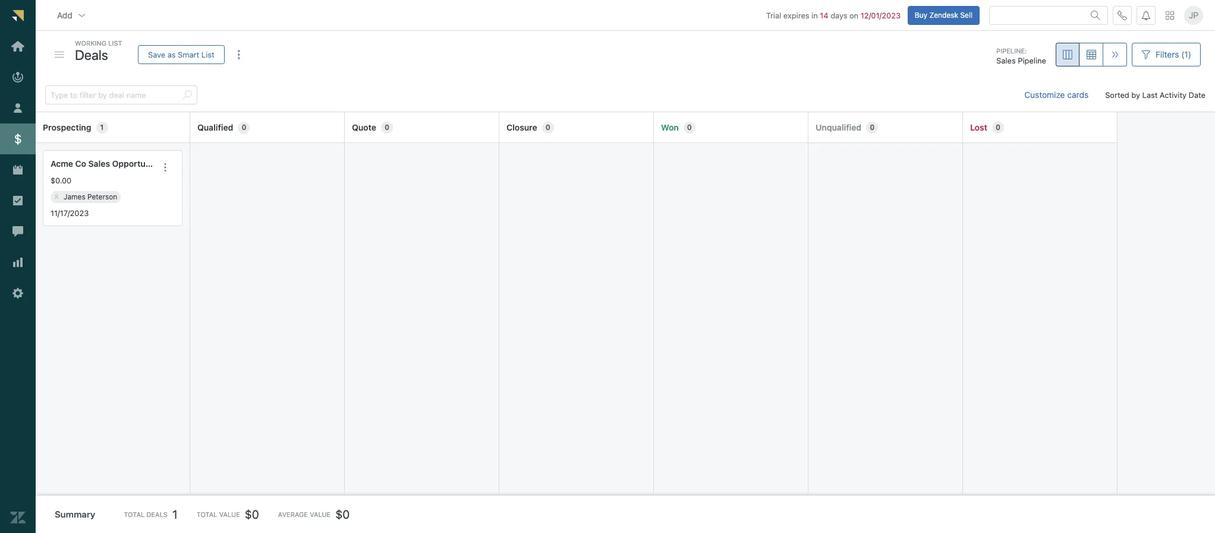Task type: describe. For each thing, give the bounding box(es) containing it.
co
[[75, 159, 86, 169]]

list inside save as smart list button
[[201, 50, 214, 59]]

14
[[820, 10, 829, 20]]

save
[[148, 50, 165, 59]]

by
[[1132, 90, 1140, 100]]

customize
[[1025, 90, 1065, 100]]

sorted by last activity date
[[1105, 90, 1206, 100]]

buy zendesk sell
[[915, 10, 973, 19]]

trial expires in 14 days on 12/01/2023
[[766, 10, 901, 20]]

chevron down image
[[77, 10, 87, 20]]

0 for qualified
[[242, 123, 246, 132]]

on
[[850, 10, 859, 20]]

0 for unqualified
[[870, 123, 875, 132]]

quote
[[352, 122, 376, 132]]

working
[[75, 39, 106, 47]]

deals inside 'working list deals'
[[75, 47, 108, 63]]

qualified
[[197, 122, 233, 132]]

contacts image
[[54, 195, 59, 200]]

deals inside total deals 1
[[146, 511, 168, 519]]

date
[[1189, 90, 1206, 100]]

pipeline: sales pipeline
[[997, 47, 1046, 66]]

overflow vertical fill image
[[234, 50, 244, 59]]

search image
[[1091, 10, 1101, 20]]

0 for won
[[687, 123, 692, 132]]

buy zendesk sell button
[[908, 6, 980, 25]]

customize cards button
[[1015, 83, 1098, 107]]

won
[[661, 122, 679, 132]]

as
[[167, 50, 176, 59]]

opportunity
[[112, 159, 161, 169]]

(1)
[[1182, 49, 1191, 59]]

jp
[[1189, 10, 1199, 20]]

12/01/2023
[[861, 10, 901, 20]]

lost
[[970, 122, 988, 132]]

prospecting
[[43, 122, 91, 132]]

$0 for total value $0
[[245, 508, 259, 522]]

james
[[64, 192, 85, 201]]

1 vertical spatial 1
[[172, 508, 178, 522]]

trial
[[766, 10, 781, 20]]

cards
[[1067, 90, 1089, 100]]

list inside 'working list deals'
[[108, 39, 122, 47]]

sales inside acme co sales opportunity link
[[88, 159, 110, 169]]

working list deals
[[75, 39, 122, 63]]

zendesk products image
[[1166, 11, 1174, 19]]

$0.00
[[51, 176, 71, 186]]

total for 1
[[124, 511, 145, 519]]

acme co sales opportunity link
[[51, 158, 161, 171]]

buy
[[915, 10, 928, 19]]

average value $0
[[278, 508, 350, 522]]

james peterson
[[64, 192, 117, 201]]

peterson
[[87, 192, 117, 201]]

zendesk
[[930, 10, 958, 19]]

Type to filter by deal name field
[[51, 86, 178, 104]]

sales inside 'pipeline: sales pipeline'
[[997, 56, 1016, 66]]

add
[[57, 10, 72, 20]]

0 for closure
[[546, 123, 550, 132]]



Task type: vqa. For each thing, say whether or not it's contained in the screenshot.
$0.00
yes



Task type: locate. For each thing, give the bounding box(es) containing it.
0 right won
[[687, 123, 692, 132]]

smart
[[178, 50, 199, 59]]

acme
[[51, 159, 73, 169]]

acme co sales opportunity
[[51, 159, 161, 169]]

1 left total value $0
[[172, 508, 178, 522]]

jp button
[[1184, 6, 1203, 25]]

1 horizontal spatial $0
[[335, 508, 350, 522]]

calls image
[[1118, 10, 1127, 20]]

value
[[219, 511, 240, 519], [310, 511, 331, 519]]

1 horizontal spatial total
[[197, 511, 217, 519]]

filters (1) button
[[1132, 43, 1201, 67]]

4 0 from the left
[[687, 123, 692, 132]]

1 down type to filter by deal name field
[[100, 123, 104, 132]]

total
[[124, 511, 145, 519], [197, 511, 217, 519]]

unqualified
[[816, 122, 862, 132]]

0 right closure
[[546, 123, 550, 132]]

search image
[[183, 90, 192, 100]]

bell image
[[1142, 10, 1151, 20]]

value for total value $0
[[219, 511, 240, 519]]

total right total deals 1
[[197, 511, 217, 519]]

$0 for average value $0
[[335, 508, 350, 522]]

customize cards
[[1025, 90, 1089, 100]]

0 right quote
[[385, 123, 389, 132]]

sell
[[960, 10, 973, 19]]

days
[[831, 10, 848, 20]]

1 total from the left
[[124, 511, 145, 519]]

1 horizontal spatial list
[[201, 50, 214, 59]]

total deals 1
[[124, 508, 178, 522]]

0 horizontal spatial sales
[[88, 159, 110, 169]]

1 vertical spatial list
[[201, 50, 214, 59]]

0 vertical spatial list
[[108, 39, 122, 47]]

0 horizontal spatial value
[[219, 511, 240, 519]]

$0
[[245, 508, 259, 522], [335, 508, 350, 522]]

2 0 from the left
[[385, 123, 389, 132]]

value for average value $0
[[310, 511, 331, 519]]

11/17/2023
[[51, 208, 89, 218]]

1 value from the left
[[219, 511, 240, 519]]

total for $0
[[197, 511, 217, 519]]

total inside total value $0
[[197, 511, 217, 519]]

summary
[[55, 510, 95, 521]]

add button
[[48, 3, 96, 27]]

$0 right average
[[335, 508, 350, 522]]

last
[[1143, 90, 1158, 100]]

0 right unqualified
[[870, 123, 875, 132]]

list right working
[[108, 39, 122, 47]]

0 horizontal spatial deals
[[75, 47, 108, 63]]

0
[[242, 123, 246, 132], [385, 123, 389, 132], [546, 123, 550, 132], [687, 123, 692, 132], [870, 123, 875, 132], [996, 123, 1001, 132]]

1 horizontal spatial deals
[[146, 511, 168, 519]]

save as smart list
[[148, 50, 214, 59]]

0 horizontal spatial 1
[[100, 123, 104, 132]]

deals
[[75, 47, 108, 63], [146, 511, 168, 519]]

sales down pipeline:
[[997, 56, 1016, 66]]

handler image
[[55, 52, 64, 58]]

filters
[[1156, 49, 1179, 59]]

0 horizontal spatial $0
[[245, 508, 259, 522]]

5 0 from the left
[[870, 123, 875, 132]]

2 value from the left
[[310, 511, 331, 519]]

total inside total deals 1
[[124, 511, 145, 519]]

0 vertical spatial 1
[[100, 123, 104, 132]]

0 horizontal spatial list
[[108, 39, 122, 47]]

total right summary on the left bottom of the page
[[124, 511, 145, 519]]

sorted
[[1105, 90, 1130, 100]]

sales
[[997, 56, 1016, 66], [88, 159, 110, 169]]

in
[[812, 10, 818, 20]]

pipeline
[[1018, 56, 1046, 66]]

activity
[[1160, 90, 1187, 100]]

0 horizontal spatial total
[[124, 511, 145, 519]]

0 for quote
[[385, 123, 389, 132]]

0 right lost
[[996, 123, 1001, 132]]

2 total from the left
[[197, 511, 217, 519]]

1 0 from the left
[[242, 123, 246, 132]]

6 0 from the left
[[996, 123, 1001, 132]]

save as smart list button
[[138, 45, 225, 64]]

value inside average value $0
[[310, 511, 331, 519]]

filters (1)
[[1156, 49, 1191, 59]]

3 0 from the left
[[546, 123, 550, 132]]

average
[[278, 511, 308, 519]]

1 vertical spatial sales
[[88, 159, 110, 169]]

$0 left average
[[245, 508, 259, 522]]

closure
[[507, 122, 537, 132]]

1
[[100, 123, 104, 132], [172, 508, 178, 522]]

0 vertical spatial deals
[[75, 47, 108, 63]]

pipeline:
[[997, 47, 1027, 55]]

sales right co
[[88, 159, 110, 169]]

1 $0 from the left
[[245, 508, 259, 522]]

1 horizontal spatial sales
[[997, 56, 1016, 66]]

value inside total value $0
[[219, 511, 240, 519]]

zendesk image
[[10, 511, 26, 526]]

1 horizontal spatial value
[[310, 511, 331, 519]]

list
[[108, 39, 122, 47], [201, 50, 214, 59]]

0 right qualified
[[242, 123, 246, 132]]

1 vertical spatial deals
[[146, 511, 168, 519]]

0 vertical spatial sales
[[997, 56, 1016, 66]]

expires
[[784, 10, 809, 20]]

2 $0 from the left
[[335, 508, 350, 522]]

0 for lost
[[996, 123, 1001, 132]]

list right smart
[[201, 50, 214, 59]]

1 horizontal spatial 1
[[172, 508, 178, 522]]

total value $0
[[197, 508, 259, 522]]



